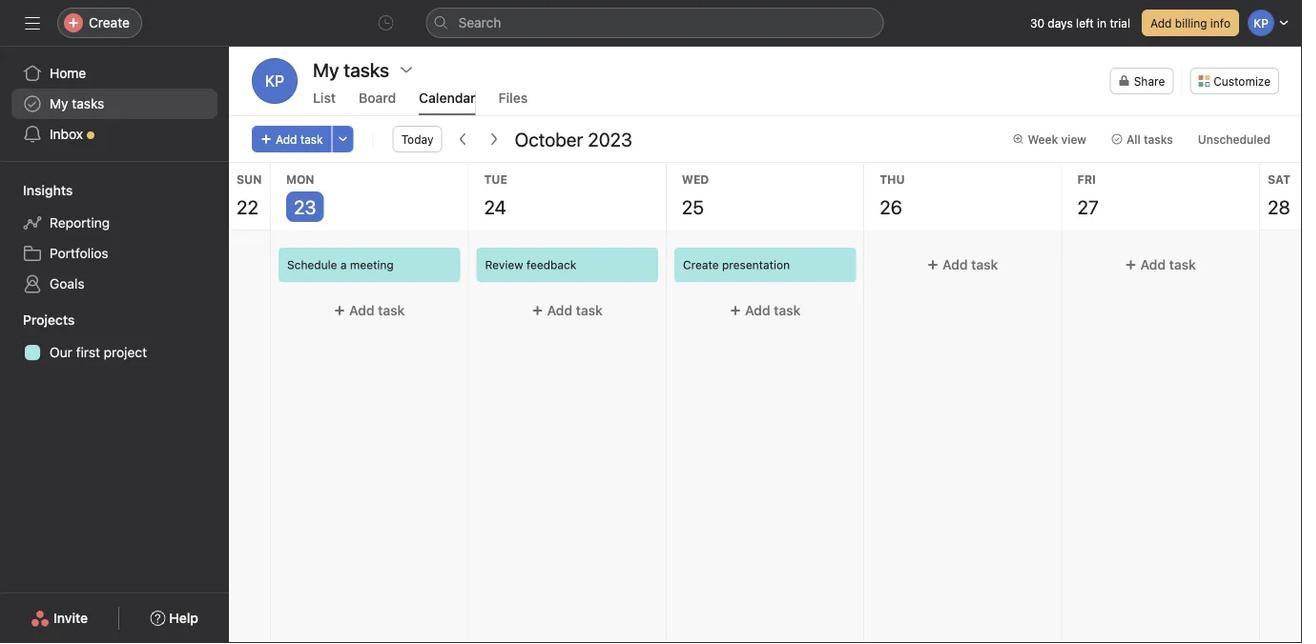 Task type: vqa. For each thing, say whether or not it's contained in the screenshot.
hide
no



Task type: describe. For each thing, give the bounding box(es) containing it.
projects button
[[0, 311, 75, 330]]

25
[[682, 196, 704, 218]]

in
[[1097, 16, 1107, 30]]

inbox
[[50, 126, 83, 142]]

trial
[[1110, 16, 1130, 30]]

sat 28
[[1268, 173, 1291, 218]]

add for add task button below 27
[[1141, 257, 1166, 273]]

create presentation
[[683, 259, 790, 272]]

tasks for all tasks
[[1144, 133, 1173, 146]]

view
[[1061, 133, 1087, 146]]

add task for add task button underneath 26
[[943, 257, 998, 273]]

projects
[[23, 312, 75, 328]]

kp button
[[252, 58, 298, 104]]

sun
[[237, 173, 262, 186]]

add task for add task button underneath "feedback"
[[547, 303, 603, 319]]

our first project link
[[11, 338, 218, 368]]

all tasks button
[[1103, 126, 1182, 153]]

files
[[499, 90, 528, 106]]

share button
[[1110, 68, 1174, 94]]

review
[[485, 259, 523, 272]]

24
[[484, 196, 506, 218]]

tue
[[484, 173, 507, 186]]

2023
[[588, 128, 632, 150]]

sat
[[1268, 173, 1291, 186]]

unscheduled button
[[1189, 126, 1279, 153]]

search list box
[[426, 8, 884, 38]]

home
[[50, 65, 86, 81]]

thu
[[880, 173, 905, 186]]

invite
[[53, 611, 88, 627]]

portfolios
[[50, 246, 108, 261]]

projects element
[[0, 303, 229, 372]]

customize button
[[1190, 68, 1279, 94]]

add task button down presentation at top
[[674, 294, 856, 328]]

add for add task button underneath meeting
[[349, 303, 374, 319]]

more actions image
[[337, 134, 349, 145]]

27
[[1078, 196, 1099, 218]]

portfolios link
[[11, 238, 218, 269]]

goals
[[50, 276, 84, 292]]

project
[[104, 345, 147, 361]]

all tasks
[[1127, 133, 1173, 146]]

task for add task button underneath meeting
[[378, 303, 405, 319]]

help button
[[138, 602, 211, 636]]

schedule
[[287, 259, 337, 272]]

days
[[1048, 16, 1073, 30]]

add task button down meeting
[[279, 294, 460, 328]]

create button
[[57, 8, 142, 38]]

tue 24
[[484, 173, 507, 218]]

add task button up mon
[[252, 126, 332, 153]]

task for add task button below presentation at top
[[774, 303, 800, 319]]

previous week image
[[455, 132, 471, 147]]

sun 22
[[237, 173, 262, 218]]

history image
[[378, 15, 394, 31]]

invite button
[[18, 602, 100, 636]]

add for add task button underneath "feedback"
[[547, 303, 572, 319]]

create for create presentation
[[683, 259, 719, 272]]

search button
[[426, 8, 884, 38]]

first
[[76, 345, 100, 361]]

home link
[[11, 58, 218, 89]]

all
[[1127, 133, 1141, 146]]

our
[[50, 345, 72, 361]]

add task for add task button below 27
[[1141, 257, 1196, 273]]

mon
[[286, 173, 314, 186]]

show options image
[[399, 62, 414, 77]]

list link
[[313, 90, 336, 115]]

wed
[[682, 173, 709, 186]]

add task button down 26
[[872, 248, 1054, 282]]

customize
[[1214, 74, 1271, 88]]

calendar link
[[419, 90, 476, 115]]

my tasks
[[313, 58, 389, 81]]

today
[[401, 133, 434, 146]]

calendar
[[419, 90, 476, 106]]



Task type: locate. For each thing, give the bounding box(es) containing it.
goals link
[[11, 269, 218, 300]]

insights button
[[0, 181, 73, 200]]

add task button
[[252, 126, 332, 153], [872, 248, 1054, 282], [1070, 248, 1252, 282], [279, 294, 460, 328], [476, 294, 658, 328], [674, 294, 856, 328]]

23
[[294, 196, 316, 218]]

today button
[[393, 126, 442, 153]]

tasks right my
[[72, 96, 104, 112]]

info
[[1210, 16, 1231, 30]]

review feedback
[[485, 259, 576, 272]]

create for create
[[89, 15, 130, 31]]

fri 27
[[1078, 173, 1099, 218]]

a
[[340, 259, 347, 272]]

add task for add task button below presentation at top
[[745, 303, 800, 319]]

create
[[89, 15, 130, 31], [683, 259, 719, 272]]

october
[[515, 128, 583, 150]]

wed 25
[[682, 173, 709, 218]]

october 2023
[[515, 128, 632, 150]]

add task button down "feedback"
[[476, 294, 658, 328]]

global element
[[0, 47, 229, 161]]

meeting
[[350, 259, 394, 272]]

1 vertical spatial create
[[683, 259, 719, 272]]

help
[[169, 611, 198, 627]]

board link
[[359, 90, 396, 115]]

0 vertical spatial tasks
[[72, 96, 104, 112]]

tasks inside my tasks link
[[72, 96, 104, 112]]

28
[[1268, 196, 1290, 218]]

add task
[[276, 133, 323, 146], [943, 257, 998, 273], [1141, 257, 1196, 273], [349, 303, 405, 319], [547, 303, 603, 319], [745, 303, 800, 319]]

feedback
[[526, 259, 576, 272]]

0 horizontal spatial tasks
[[72, 96, 104, 112]]

task for add task button below 27
[[1169, 257, 1196, 273]]

week view
[[1028, 133, 1087, 146]]

add for add task button underneath 26
[[943, 257, 968, 273]]

task
[[300, 133, 323, 146], [972, 257, 998, 273], [1169, 257, 1196, 273], [378, 303, 405, 319], [576, 303, 603, 319], [774, 303, 800, 319]]

next week image
[[486, 132, 501, 147]]

insights
[[23, 183, 73, 198]]

26
[[880, 196, 902, 218]]

files link
[[499, 90, 528, 115]]

22
[[237, 196, 258, 218]]

share
[[1134, 74, 1165, 88]]

reporting
[[50, 215, 110, 231]]

unscheduled
[[1198, 133, 1271, 146]]

0 vertical spatial create
[[89, 15, 130, 31]]

search
[[458, 15, 501, 31]]

0 horizontal spatial create
[[89, 15, 130, 31]]

my tasks link
[[11, 89, 218, 119]]

add
[[1150, 16, 1172, 30], [276, 133, 297, 146], [943, 257, 968, 273], [1141, 257, 1166, 273], [349, 303, 374, 319], [547, 303, 572, 319], [745, 303, 770, 319]]

hide sidebar image
[[25, 15, 40, 31]]

add for add task button below presentation at top
[[745, 303, 770, 319]]

fri
[[1078, 173, 1096, 186]]

create up home link
[[89, 15, 130, 31]]

create inside popup button
[[89, 15, 130, 31]]

task for add task button over mon
[[300, 133, 323, 146]]

left
[[1076, 16, 1094, 30]]

kp
[[265, 72, 284, 90]]

30 days left in trial
[[1030, 16, 1130, 30]]

add billing info button
[[1142, 10, 1239, 36]]

1 vertical spatial tasks
[[1144, 133, 1173, 146]]

my
[[50, 96, 68, 112]]

thu 26
[[880, 173, 905, 218]]

list
[[313, 90, 336, 106]]

week view button
[[1004, 126, 1095, 153]]

week
[[1028, 133, 1058, 146]]

tasks inside all tasks dropdown button
[[1144, 133, 1173, 146]]

add for add task button over mon
[[276, 133, 297, 146]]

add task for add task button underneath meeting
[[349, 303, 405, 319]]

add billing info
[[1150, 16, 1231, 30]]

billing
[[1175, 16, 1207, 30]]

1 horizontal spatial tasks
[[1144, 133, 1173, 146]]

tasks for my tasks
[[72, 96, 104, 112]]

insights element
[[0, 174, 229, 303]]

reporting link
[[11, 208, 218, 238]]

task for add task button underneath "feedback"
[[576, 303, 603, 319]]

1 horizontal spatial create
[[683, 259, 719, 272]]

add task button down 27
[[1070, 248, 1252, 282]]

presentation
[[722, 259, 790, 272]]

my tasks
[[50, 96, 104, 112]]

our first project
[[50, 345, 147, 361]]

task for add task button underneath 26
[[972, 257, 998, 273]]

create left presentation at top
[[683, 259, 719, 272]]

tasks right all
[[1144, 133, 1173, 146]]

inbox link
[[11, 119, 218, 150]]

tasks
[[72, 96, 104, 112], [1144, 133, 1173, 146]]

schedule a meeting
[[287, 259, 394, 272]]

board
[[359, 90, 396, 106]]

add task for add task button over mon
[[276, 133, 323, 146]]

mon 23
[[286, 173, 316, 218]]

30
[[1030, 16, 1045, 30]]



